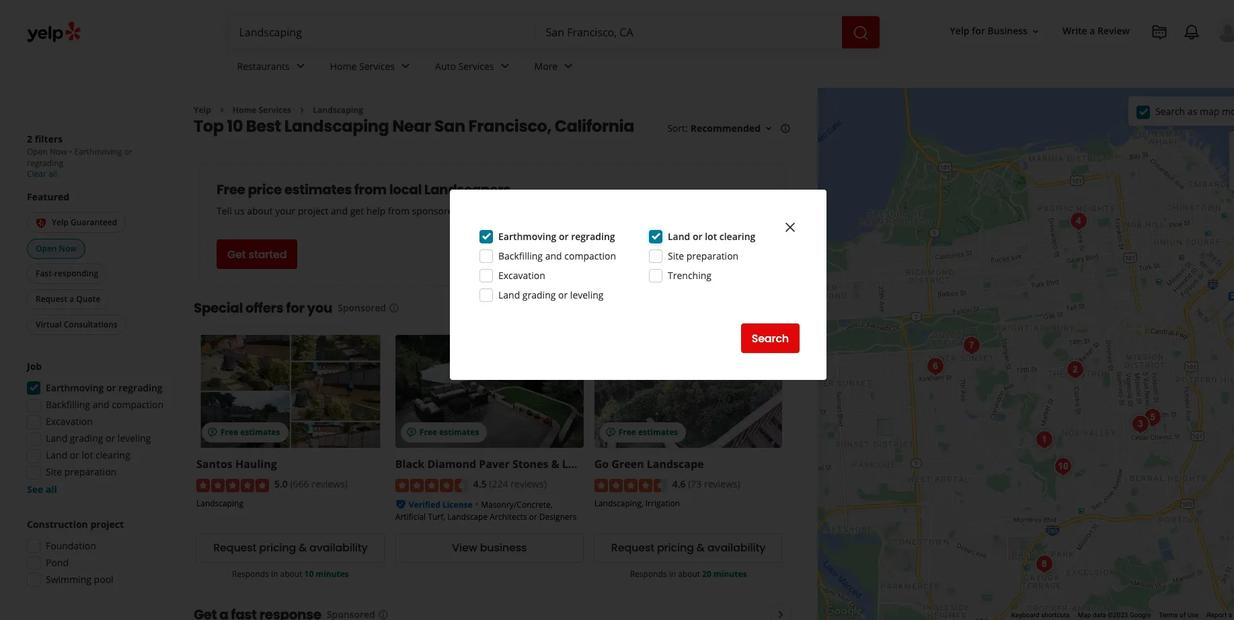 Task type: locate. For each thing, give the bounding box(es) containing it.
2 vertical spatial earthmoving or regrading
[[46, 382, 163, 395]]

reviews)
[[312, 478, 348, 491], [511, 478, 547, 491], [704, 478, 741, 491]]

1 horizontal spatial free estimates link
[[396, 335, 584, 448]]

0 horizontal spatial request pricing & availability button
[[196, 533, 385, 563]]

your
[[275, 205, 295, 218]]

a for report
[[1229, 612, 1233, 619]]

0 vertical spatial land grading or leveling
[[499, 289, 604, 301]]

1 horizontal spatial yelp
[[194, 104, 211, 116]]

request pricing & availability up responds in about 20 minutes
[[612, 541, 766, 556]]

2 horizontal spatial a
[[1229, 612, 1233, 619]]

close image
[[783, 219, 799, 235]]

0 horizontal spatial backfilling and compaction
[[46, 399, 163, 412]]

preparation inside search dialog
[[687, 250, 739, 262]]

1 responds from the left
[[232, 568, 269, 580]]

1 24 chevron down v2 image from the left
[[293, 58, 309, 74]]

reviews) down stones
[[511, 478, 547, 491]]

free estimates up go green landscape link
[[619, 427, 678, 438]]

top 10 best landscaping near san francisco, california
[[194, 115, 635, 138]]

1 vertical spatial open
[[36, 243, 57, 254]]

restaurants
[[237, 60, 290, 72]]

open for open now
[[36, 243, 57, 254]]

1 16 free estimates v2 image from the left
[[207, 427, 218, 438]]

1 vertical spatial earthmoving
[[499, 230, 557, 243]]

availability for go green landscape
[[708, 541, 766, 556]]

reviews) right (73
[[704, 478, 741, 491]]

•
[[69, 146, 72, 158]]

free estimates up diamond
[[420, 427, 479, 438]]

businesses.
[[461, 205, 512, 218]]

black diamond paver stones & landscape
[[396, 457, 619, 472]]

search for search
[[752, 331, 789, 346]]

regrading inside search dialog
[[571, 230, 615, 243]]

virtual consultations button
[[27, 316, 126, 336]]

0 vertical spatial 16 info v2 image
[[389, 303, 400, 314]]

go green landscape image
[[1062, 356, 1089, 383], [1062, 356, 1089, 383]]

1 horizontal spatial a
[[1090, 25, 1096, 37]]

request up the responds in about 10 minutes on the left of the page
[[213, 541, 257, 556]]

guaranteed
[[71, 217, 117, 229]]

1 horizontal spatial clearing
[[720, 230, 756, 243]]

now inside button
[[59, 243, 77, 254]]

24 chevron down v2 image for restaurants
[[293, 58, 309, 74]]

3 24 chevron down v2 image from the left
[[497, 58, 513, 74]]

1 horizontal spatial request pricing & availability button
[[595, 533, 783, 563]]

2 horizontal spatial about
[[678, 568, 701, 580]]

24 chevron down v2 image
[[293, 58, 309, 74], [398, 58, 414, 74], [497, 58, 513, 74]]

1 request pricing & availability from the left
[[213, 541, 368, 556]]

all for see all
[[46, 483, 57, 496]]

0 horizontal spatial 16 chevron right v2 image
[[217, 105, 227, 116]]

estimates for go green landscape
[[639, 427, 678, 438]]

2 in from the left
[[669, 568, 676, 580]]

free estimates link for diamond
[[396, 335, 584, 448]]

google image
[[822, 603, 866, 620]]

16 chevron right v2 image for home services
[[217, 105, 227, 116]]

2 request pricing & availability button from the left
[[595, 533, 783, 563]]

hauling
[[235, 457, 277, 472]]

0 horizontal spatial backfilling
[[46, 399, 90, 412]]

as
[[1188, 105, 1198, 117]]

16 chevron right v2 image for landscaping
[[297, 105, 308, 116]]

project
[[298, 205, 329, 218], [90, 519, 124, 532]]

1 request pricing & availability button from the left
[[196, 533, 385, 563]]

0 horizontal spatial land grading or leveling
[[46, 433, 151, 445]]

1 horizontal spatial home
[[330, 60, 357, 72]]

land or lot clearing
[[668, 230, 756, 243], [46, 449, 130, 462]]

2 16 free estimates v2 image from the left
[[605, 427, 616, 438]]

1 horizontal spatial 16 info v2 image
[[389, 303, 400, 314]]

free inside the free price estimates from local landscapers tell us about your project and get help from sponsored businesses.
[[217, 181, 245, 199]]

landscape up 4.6 star rating image
[[562, 457, 619, 472]]

estimates up go green landscape link
[[639, 427, 678, 438]]

turf,
[[428, 511, 446, 523]]

project inside group
[[90, 519, 124, 532]]

land grading or leveling
[[499, 289, 604, 301], [46, 433, 151, 445]]

1 vertical spatial land grading or leveling
[[46, 433, 151, 445]]

earthmoving right •
[[74, 146, 122, 158]]

yelp for yelp guaranteed
[[52, 217, 69, 229]]

0 horizontal spatial about
[[247, 205, 273, 218]]

free for black
[[420, 427, 437, 438]]

2 horizontal spatial request
[[612, 541, 655, 556]]

0 vertical spatial land or lot clearing
[[668, 230, 756, 243]]

24 chevron down v2 image right auto services
[[497, 58, 513, 74]]

16 free estimates v2 image
[[406, 427, 417, 438]]

compaction inside search dialog
[[565, 250, 616, 262]]

report a m
[[1208, 612, 1235, 619]]

open now
[[36, 243, 77, 254]]

0 vertical spatial preparation
[[687, 250, 739, 262]]

1 horizontal spatial request
[[213, 541, 257, 556]]

0 vertical spatial excavation
[[499, 269, 546, 282]]

free up santos hauling link
[[221, 427, 238, 438]]

now for open now
[[59, 243, 77, 254]]

2 responds from the left
[[630, 568, 667, 580]]

0 vertical spatial now
[[50, 146, 67, 158]]

1 vertical spatial preparation
[[64, 466, 117, 479]]

24 chevron down v2 image inside restaurants link
[[293, 58, 309, 74]]

24 chevron down v2 image for home services
[[398, 58, 414, 74]]

1 horizontal spatial 24 chevron down v2 image
[[398, 58, 414, 74]]

& up 20
[[697, 541, 705, 556]]

2 free estimates from the left
[[420, 427, 479, 438]]

m
[[1234, 612, 1235, 619]]

clearing inside search dialog
[[720, 230, 756, 243]]

paver
[[479, 457, 510, 472]]

and
[[331, 205, 348, 218], [545, 250, 562, 262], [93, 399, 109, 412]]

santos hauling link
[[196, 457, 277, 472]]

grading
[[523, 289, 556, 301], [70, 433, 103, 445]]

search inside button
[[752, 331, 789, 346]]

project right your
[[298, 205, 329, 218]]

previous image
[[742, 607, 759, 620]]

minutes for santos hauling
[[316, 568, 349, 580]]

request pricing & availability button up responds in about 20 minutes
[[595, 533, 783, 563]]

24 chevron down v2 image right restaurants
[[293, 58, 309, 74]]

land or lot clearing up trenching on the right of page
[[668, 230, 756, 243]]

free estimates up hauling
[[221, 427, 280, 438]]

16 free estimates v2 image up santos at the left bottom of the page
[[207, 427, 218, 438]]

& up the responds in about 10 minutes on the left of the page
[[299, 541, 307, 556]]

now up fast-responding
[[59, 243, 77, 254]]

site preparation up "see all" on the left of the page
[[46, 466, 117, 479]]

1 vertical spatial home services link
[[233, 104, 292, 116]]

1 vertical spatial all
[[46, 483, 57, 496]]

0 horizontal spatial reviews)
[[312, 478, 348, 491]]

construction project
[[27, 519, 124, 532]]

2 free estimates link from the left
[[396, 335, 584, 448]]

regrading
[[27, 158, 63, 169], [571, 230, 615, 243], [119, 382, 163, 395]]

search button
[[741, 324, 800, 353]]

4.5
[[474, 478, 487, 491]]

0 vertical spatial yelp
[[950, 25, 970, 37]]

1 horizontal spatial search
[[1156, 105, 1186, 117]]

a left quote
[[69, 294, 74, 305]]

2 24 chevron down v2 image from the left
[[398, 58, 414, 74]]

a inside the write a review link
[[1090, 25, 1096, 37]]

a&m hauling & demolition image
[[1050, 453, 1077, 480]]

home services link up landscaping link
[[319, 48, 425, 87]]

preparation up construction project
[[64, 466, 117, 479]]

16 chevron right v2 image
[[217, 105, 227, 116], [297, 105, 308, 116]]

1 horizontal spatial backfilling
[[499, 250, 543, 262]]

2 vertical spatial a
[[1229, 612, 1233, 619]]

1 horizontal spatial site
[[668, 250, 684, 262]]

availability
[[310, 541, 368, 556], [708, 541, 766, 556]]

for inside button
[[972, 25, 986, 37]]

1 horizontal spatial project
[[298, 205, 329, 218]]

preparation
[[687, 250, 739, 262], [64, 466, 117, 479]]

free estimates for hauling
[[221, 427, 280, 438]]

1 horizontal spatial home services link
[[319, 48, 425, 87]]

0 horizontal spatial home services link
[[233, 104, 292, 116]]

compaction
[[565, 250, 616, 262], [112, 399, 163, 412]]

0 horizontal spatial leveling
[[118, 433, 151, 445]]

land
[[668, 230, 691, 243], [499, 289, 520, 301], [46, 433, 67, 445], [46, 449, 67, 462]]

free estimates link for green
[[595, 335, 783, 448]]

0 vertical spatial backfilling
[[499, 250, 543, 262]]

now left •
[[50, 146, 67, 158]]

and inside the free price estimates from local landscapers tell us about your project and get help from sponsored businesses.
[[331, 205, 348, 218]]

free for santos
[[221, 427, 238, 438]]

report
[[1208, 612, 1227, 619]]

in for green
[[669, 568, 676, 580]]

request pricing & availability for santos hauling
[[213, 541, 368, 556]]

1 horizontal spatial 16 chevron right v2 image
[[297, 105, 308, 116]]

landscape up 4.6
[[647, 457, 704, 472]]

estimates up hauling
[[240, 427, 280, 438]]

get started
[[227, 247, 287, 262]]

0 horizontal spatial services
[[259, 104, 292, 116]]

all inside group
[[46, 483, 57, 496]]

1 vertical spatial a
[[69, 294, 74, 305]]

©2023
[[1108, 612, 1129, 619]]

all right clear
[[48, 169, 57, 180]]

services right auto
[[459, 60, 494, 72]]

sort:
[[668, 122, 688, 135]]

sponsored
[[412, 205, 459, 218]]

open inside button
[[36, 243, 57, 254]]

yelp left business
[[950, 25, 970, 37]]

1 horizontal spatial compaction
[[565, 250, 616, 262]]

2 pricing from the left
[[657, 541, 694, 556]]

1 vertical spatial and
[[545, 250, 562, 262]]

yelp inside user actions element
[[950, 25, 970, 37]]

0 vertical spatial grading
[[523, 289, 556, 301]]

1 16 chevron right v2 image from the left
[[217, 105, 227, 116]]

home services link down restaurants link on the top of the page
[[233, 104, 292, 116]]

1 reviews) from the left
[[312, 478, 348, 491]]

black
[[396, 457, 425, 472]]

estimates
[[284, 181, 352, 199], [240, 427, 280, 438], [439, 427, 479, 438], [639, 427, 678, 438]]

search dialog
[[0, 0, 1235, 620]]

strautman gardening pros image
[[959, 332, 986, 359]]

1 pricing from the left
[[259, 541, 296, 556]]

regrading inside group
[[119, 382, 163, 395]]

0 horizontal spatial availability
[[310, 541, 368, 556]]

for
[[972, 25, 986, 37], [286, 299, 305, 318]]

16 free estimates v2 image for santos
[[207, 427, 218, 438]]

pricing up the responds in about 10 minutes on the left of the page
[[259, 541, 296, 556]]

or
[[124, 146, 132, 158], [559, 230, 569, 243], [693, 230, 703, 243], [559, 289, 568, 301], [106, 382, 116, 395], [106, 433, 115, 445], [70, 449, 79, 462], [529, 511, 537, 523]]

pool
[[94, 574, 113, 587]]

request pricing & availability up the responds in about 10 minutes on the left of the page
[[213, 541, 368, 556]]

0 vertical spatial clearing
[[720, 230, 756, 243]]

write a review link
[[1058, 19, 1136, 43]]

1 vertical spatial home
[[233, 104, 257, 116]]

0 horizontal spatial grading
[[70, 433, 103, 445]]

projects image
[[1152, 24, 1168, 40]]

1 horizontal spatial about
[[280, 568, 302, 580]]

fast-responding button
[[27, 264, 107, 285]]

artificial
[[396, 511, 426, 523]]

1 horizontal spatial lot
[[705, 230, 717, 243]]

preparation up trenching on the right of page
[[687, 250, 739, 262]]

3 free estimates from the left
[[619, 427, 678, 438]]

help
[[367, 205, 386, 218]]

0 horizontal spatial yelp
[[52, 217, 69, 229]]

leveling
[[570, 289, 604, 301], [118, 433, 151, 445]]

free price estimates from local landscapers image
[[640, 196, 708, 263]]

view business link
[[396, 533, 584, 563]]

1 free estimates from the left
[[221, 427, 280, 438]]

pricing up responds in about 20 minutes
[[657, 541, 694, 556]]

4.6 (73 reviews)
[[673, 478, 741, 491]]

featured
[[27, 191, 69, 204]]

request pricing & availability button
[[196, 533, 385, 563], [595, 533, 783, 563]]

restaurants link
[[226, 48, 319, 87]]

responds in about 10 minutes
[[232, 568, 349, 580]]

next image
[[773, 607, 789, 620]]

open down 2 filters
[[27, 146, 48, 158]]

request pricing & availability button up the responds in about 10 minutes on the left of the page
[[196, 533, 385, 563]]

see all
[[27, 483, 57, 496]]

and inside search dialog
[[545, 250, 562, 262]]

16 free estimates v2 image
[[207, 427, 218, 438], [605, 427, 616, 438]]

None search field
[[228, 16, 882, 48]]

preparation inside group
[[64, 466, 117, 479]]

free estimates link for hauling
[[196, 335, 385, 448]]

request up virtual
[[36, 294, 67, 305]]

group
[[1230, 131, 1235, 190], [23, 361, 167, 497], [23, 519, 167, 591]]

home up landscaping link
[[330, 60, 357, 72]]

free up 'tell'
[[217, 181, 245, 199]]

1 horizontal spatial for
[[972, 25, 986, 37]]

liaison landscapes image
[[1066, 208, 1093, 234]]

1 vertical spatial compaction
[[112, 399, 163, 412]]

google
[[1130, 612, 1152, 619]]

for left you
[[286, 299, 305, 318]]

1 vertical spatial earthmoving or regrading
[[499, 230, 615, 243]]

from up help
[[354, 181, 387, 199]]

home right top
[[233, 104, 257, 116]]

about
[[247, 205, 273, 218], [280, 568, 302, 580], [678, 568, 701, 580]]

group containing job
[[23, 361, 167, 497]]

2 horizontal spatial yelp
[[950, 25, 970, 37]]

view
[[452, 541, 478, 556]]

in
[[271, 568, 278, 580], [669, 568, 676, 580]]

0 horizontal spatial pricing
[[259, 541, 296, 556]]

0 horizontal spatial minutes
[[316, 568, 349, 580]]

masonry/concrete, artificial turf, landscape architects or designers
[[396, 499, 577, 523]]

16 chevron right v2 image right yelp link
[[217, 105, 227, 116]]

&
[[552, 457, 560, 472], [299, 541, 307, 556], [697, 541, 705, 556]]

a inside 'request a quote' button
[[69, 294, 74, 305]]

open for open now •
[[27, 146, 48, 158]]

0 horizontal spatial 10
[[227, 115, 243, 138]]

home inside business categories element
[[330, 60, 357, 72]]

a right write
[[1090, 25, 1096, 37]]

request inside 'featured' group
[[36, 294, 67, 305]]

2 request pricing & availability from the left
[[612, 541, 766, 556]]

24 chevron down v2 image left auto
[[398, 58, 414, 74]]

1 minutes from the left
[[316, 568, 349, 580]]

0 vertical spatial group
[[1230, 131, 1235, 190]]

request for santos hauling
[[213, 541, 257, 556]]

site inside search dialog
[[668, 250, 684, 262]]

0 horizontal spatial from
[[354, 181, 387, 199]]

in for hauling
[[271, 568, 278, 580]]

0 vertical spatial compaction
[[565, 250, 616, 262]]

land grading or leveling inside search dialog
[[499, 289, 604, 301]]

landscape
[[562, 457, 619, 472], [647, 457, 704, 472], [448, 511, 488, 523]]

reviews) for go green landscape
[[704, 478, 741, 491]]

& right stones
[[552, 457, 560, 472]]

us
[[234, 205, 245, 218]]

home
[[330, 60, 357, 72], [233, 104, 257, 116]]

from down local
[[388, 205, 410, 218]]

2 horizontal spatial free estimates link
[[595, 335, 783, 448]]

services up landscaping link
[[359, 60, 395, 72]]

free up green
[[619, 427, 636, 438]]

1 horizontal spatial home services
[[330, 60, 395, 72]]

go
[[595, 457, 609, 472]]

2 availability from the left
[[708, 541, 766, 556]]

1 vertical spatial excavation
[[46, 416, 93, 429]]

estimates up your
[[284, 181, 352, 199]]

earthmoving or regrading inside group
[[46, 382, 163, 395]]

best
[[246, 115, 281, 138]]

free
[[217, 181, 245, 199], [221, 427, 238, 438], [420, 427, 437, 438], [619, 427, 636, 438]]

0 horizontal spatial request pricing & availability
[[213, 541, 368, 556]]

1 vertical spatial backfilling
[[46, 399, 90, 412]]

yelp left best
[[194, 104, 211, 116]]

data
[[1093, 612, 1107, 619]]

map region
[[745, 67, 1235, 620]]

all right see
[[46, 483, 57, 496]]

regrading inside earthmoving or regrading
[[27, 158, 63, 169]]

free right 16 free estimates v2 icon
[[420, 427, 437, 438]]

0 horizontal spatial landscape
[[448, 511, 488, 523]]

open up fast-
[[36, 243, 57, 254]]

home services link
[[319, 48, 425, 87], [233, 104, 292, 116]]

responds for green
[[630, 568, 667, 580]]

free estimates for green
[[619, 427, 678, 438]]

price
[[248, 181, 282, 199]]

landscaping link
[[313, 104, 363, 116]]

earthmoving
[[74, 146, 122, 158], [499, 230, 557, 243], [46, 382, 104, 395]]

request pricing & availability button for go green landscape
[[595, 533, 783, 563]]

16 free estimates v2 image up go
[[605, 427, 616, 438]]

logiculture image
[[923, 353, 949, 380]]

home services inside business categories element
[[330, 60, 395, 72]]

0 vertical spatial site preparation
[[668, 250, 739, 262]]

3 free estimates link from the left
[[595, 335, 783, 448]]

0 horizontal spatial land or lot clearing
[[46, 449, 130, 462]]

2 vertical spatial and
[[93, 399, 109, 412]]

24 chevron down v2 image inside auto services link
[[497, 58, 513, 74]]

1 vertical spatial now
[[59, 243, 77, 254]]

land or lot clearing inside search dialog
[[668, 230, 756, 243]]

2 minutes from the left
[[714, 568, 747, 580]]

16 chevron right v2 image left landscaping link
[[297, 105, 308, 116]]

site preparation up trenching on the right of page
[[668, 250, 739, 262]]

estimates up diamond
[[439, 427, 479, 438]]

16 info v2 image
[[389, 303, 400, 314], [378, 609, 389, 620]]

home services down restaurants link on the top of the page
[[233, 104, 292, 116]]

24 chevron down v2 image for auto services
[[497, 58, 513, 74]]

request down landscaping, irrigation
[[612, 541, 655, 556]]

24 chevron down v2 image inside "home services" link
[[398, 58, 414, 74]]

2 vertical spatial group
[[23, 519, 167, 591]]

architects
[[490, 511, 527, 523]]

landscape down license
[[448, 511, 488, 523]]

clear all link
[[27, 169, 57, 180]]

availability up the responds in about 10 minutes on the left of the page
[[310, 541, 368, 556]]

a left m
[[1229, 612, 1233, 619]]

0 horizontal spatial free estimates
[[221, 427, 280, 438]]

request a quote button
[[27, 290, 109, 310]]

swimming
[[46, 574, 91, 587]]

1 free estimates link from the left
[[196, 335, 385, 448]]

1 vertical spatial search
[[752, 331, 789, 346]]

& for santos hauling
[[299, 541, 307, 556]]

home services up landscaping link
[[330, 60, 395, 72]]

for left business
[[972, 25, 986, 37]]

1 availability from the left
[[310, 541, 368, 556]]

0 vertical spatial from
[[354, 181, 387, 199]]

1 vertical spatial 16 info v2 image
[[378, 609, 389, 620]]

0 horizontal spatial free estimates link
[[196, 335, 385, 448]]

project up foundation
[[90, 519, 124, 532]]

yelp inside 'featured' group
[[52, 217, 69, 229]]

3 reviews) from the left
[[704, 478, 741, 491]]

2 horizontal spatial regrading
[[571, 230, 615, 243]]

yelp right 16 yelp guaranteed v2 image
[[52, 217, 69, 229]]

2 16 chevron right v2 image from the left
[[297, 105, 308, 116]]

1 horizontal spatial reviews)
[[511, 478, 547, 491]]

site up trenching on the right of page
[[668, 250, 684, 262]]

services down restaurants link on the top of the page
[[259, 104, 292, 116]]

2 vertical spatial yelp
[[52, 217, 69, 229]]

site up "see all" on the left of the page
[[46, 466, 62, 479]]

pricing for go green landscape
[[657, 541, 694, 556]]

0 horizontal spatial in
[[271, 568, 278, 580]]

virtual
[[36, 320, 62, 331]]

0 horizontal spatial regrading
[[27, 158, 63, 169]]

1 vertical spatial home services
[[233, 104, 292, 116]]

1 vertical spatial group
[[23, 361, 167, 497]]

irrigation
[[646, 498, 680, 509]]

business categories element
[[226, 48, 1235, 87]]

now
[[50, 146, 67, 158], [59, 243, 77, 254]]

pricing for santos hauling
[[259, 541, 296, 556]]

0 vertical spatial search
[[1156, 105, 1186, 117]]

more
[[535, 60, 558, 72]]

availability up 20
[[708, 541, 766, 556]]

2 reviews) from the left
[[511, 478, 547, 491]]

1 in from the left
[[271, 568, 278, 580]]

earthmoving down businesses.
[[499, 230, 557, 243]]

backfilling and compaction inside search dialog
[[499, 250, 616, 262]]

1 horizontal spatial request pricing & availability
[[612, 541, 766, 556]]

reviews) right (666
[[312, 478, 348, 491]]

earthmoving down virtual consultations button
[[46, 382, 104, 395]]

land or lot clearing up see all button
[[46, 449, 130, 462]]

0 vertical spatial site
[[668, 250, 684, 262]]



Task type: vqa. For each thing, say whether or not it's contained in the screenshot.
the topmost grading
yes



Task type: describe. For each thing, give the bounding box(es) containing it.
request pricing & availability button for santos hauling
[[196, 533, 385, 563]]

1 horizontal spatial services
[[359, 60, 395, 72]]

free for go
[[619, 427, 636, 438]]

0 horizontal spatial home
[[233, 104, 257, 116]]

verified license button
[[409, 498, 473, 511]]

project inside the free price estimates from local landscapers tell us about your project and get help from sponsored businesses.
[[298, 205, 329, 218]]

paco landscaping image
[[1140, 404, 1167, 431]]

0 horizontal spatial for
[[286, 299, 305, 318]]

go green landscape link
[[595, 457, 704, 472]]

earthmoving inside search dialog
[[499, 230, 557, 243]]

user actions element
[[940, 17, 1235, 100]]

map
[[1200, 105, 1220, 117]]

fast-responding
[[36, 268, 98, 280]]

2 filters
[[27, 133, 63, 146]]

landscape inside 'masonry/concrete, artificial turf, landscape architects or designers'
[[448, 511, 488, 523]]

open now button
[[27, 239, 86, 259]]

write a review
[[1063, 25, 1130, 37]]

yelp guaranteed button
[[27, 212, 126, 233]]

now for open now •
[[50, 146, 67, 158]]

terms
[[1160, 612, 1179, 619]]

fast-
[[36, 268, 54, 280]]

4.5 (224 reviews)
[[474, 478, 547, 491]]

responding
[[54, 268, 98, 280]]

16 info v2 image
[[781, 123, 791, 134]]

review
[[1098, 25, 1130, 37]]

site preparation inside search dialog
[[668, 250, 739, 262]]

yelp for business button
[[945, 19, 1047, 43]]

4.6 star rating image
[[595, 479, 667, 492]]

trenching
[[668, 269, 712, 282]]

excavation inside search dialog
[[499, 269, 546, 282]]

2 horizontal spatial landscape
[[647, 457, 704, 472]]

open now •
[[27, 146, 74, 158]]

search image
[[853, 25, 869, 41]]

go green landscape
[[595, 457, 704, 472]]

free price estimates from local landscapers tell us about your project and get help from sponsored businesses.
[[217, 181, 512, 218]]

virtual consultations
[[36, 320, 118, 331]]

1 vertical spatial lot
[[82, 449, 93, 462]]

5.0
[[275, 478, 288, 491]]

reviews) for black diamond paver stones & landscape
[[511, 478, 547, 491]]

notifications image
[[1184, 24, 1200, 40]]

lot inside search dialog
[[705, 230, 717, 243]]

1 horizontal spatial &
[[552, 457, 560, 472]]

special offers for you
[[194, 299, 332, 318]]

2 horizontal spatial services
[[459, 60, 494, 72]]

report a m link
[[1208, 612, 1235, 619]]

request for go green landscape
[[612, 541, 655, 556]]

16 chevron down v2 image
[[1031, 26, 1042, 37]]

about for santos hauling
[[280, 568, 302, 580]]

quote
[[76, 294, 101, 305]]

map
[[1078, 612, 1092, 619]]

started
[[249, 247, 287, 262]]

more link
[[524, 48, 588, 87]]

yelp guaranteed
[[52, 217, 117, 229]]

earthmoving or regrading inside search dialog
[[499, 230, 615, 243]]

keyboard shortcuts button
[[1012, 611, 1070, 620]]

2
[[27, 133, 32, 146]]

(73
[[688, 478, 702, 491]]

0 vertical spatial earthmoving or regrading
[[27, 146, 132, 169]]

20
[[703, 568, 712, 580]]

request a quote
[[36, 294, 101, 305]]

0 vertical spatial home services link
[[319, 48, 425, 87]]

yelp for business
[[950, 25, 1028, 37]]

availability for santos hauling
[[310, 541, 368, 556]]

pond
[[46, 557, 69, 570]]

offers
[[245, 299, 284, 318]]

0 horizontal spatial and
[[93, 399, 109, 412]]

16 verified v2 image
[[396, 499, 406, 510]]

0 horizontal spatial compaction
[[112, 399, 163, 412]]

4.5 star rating image
[[396, 479, 468, 492]]

foundation
[[46, 540, 96, 553]]

featured group
[[24, 191, 167, 338]]

see all button
[[27, 483, 57, 496]]

responds for hauling
[[232, 568, 269, 580]]

leveling inside search dialog
[[570, 289, 604, 301]]

auto services link
[[425, 48, 524, 87]]

0 horizontal spatial clearing
[[96, 449, 130, 462]]

1 horizontal spatial landscape
[[562, 457, 619, 472]]

estimates for santos hauling
[[240, 427, 280, 438]]

grading inside search dialog
[[523, 289, 556, 301]]

san
[[434, 115, 465, 138]]

yelp for yelp for business
[[950, 25, 970, 37]]

group containing construction project
[[23, 519, 167, 591]]

get
[[227, 247, 246, 262]]

5.0 (666 reviews)
[[275, 478, 348, 491]]

business
[[480, 541, 527, 556]]

0 vertical spatial earthmoving
[[74, 146, 122, 158]]

1 vertical spatial leveling
[[118, 433, 151, 445]]

landscapers
[[424, 181, 511, 199]]

excavation inside group
[[46, 416, 93, 429]]

stones
[[513, 457, 549, 472]]

or inside 'masonry/concrete, artificial turf, landscape architects or designers'
[[529, 511, 537, 523]]

1 vertical spatial 10
[[304, 568, 314, 580]]

land grading or leveling inside group
[[46, 433, 151, 445]]

filters
[[35, 133, 63, 146]]

1 vertical spatial site
[[46, 466, 62, 479]]

near
[[392, 115, 431, 138]]

gerardo mariona image
[[1128, 411, 1155, 438]]

auto
[[435, 60, 456, 72]]

16 free estimates v2 image for go
[[605, 427, 616, 438]]

all for clear all
[[48, 169, 57, 180]]

responds in about 20 minutes
[[630, 568, 747, 580]]

green landscape construction image
[[1128, 411, 1155, 438]]

2 vertical spatial earthmoving
[[46, 382, 104, 395]]

of
[[1180, 612, 1186, 619]]

write
[[1063, 25, 1088, 37]]

francisco,
[[469, 115, 552, 138]]

santos hauling
[[196, 457, 277, 472]]

estimates inside the free price estimates from local landscapers tell us about your project and get help from sponsored businesses.
[[284, 181, 352, 199]]

minutes for go green landscape
[[714, 568, 747, 580]]

& for go green landscape
[[697, 541, 705, 556]]

grading inside group
[[70, 433, 103, 445]]

5 star rating image
[[196, 479, 269, 492]]

sponsored
[[338, 302, 386, 315]]

landscaping,
[[595, 498, 644, 509]]

consultations
[[64, 320, 118, 331]]

you
[[307, 299, 332, 318]]

search for search as map mo
[[1156, 105, 1186, 117]]

keyboard
[[1012, 612, 1040, 619]]

terms of use link
[[1160, 612, 1199, 619]]

about inside the free price estimates from local landscapers tell us about your project and get help from sponsored businesses.
[[247, 205, 273, 218]]

free estimates for diamond
[[420, 427, 479, 438]]

24 chevron down v2 image
[[561, 58, 577, 74]]

a for write
[[1090, 25, 1096, 37]]

a&m hauling & demolition image
[[1050, 453, 1077, 480]]

diamond
[[428, 457, 476, 472]]

clear
[[27, 169, 46, 180]]

yelp for yelp link
[[194, 104, 211, 116]]

1 vertical spatial site preparation
[[46, 466, 117, 479]]

a for request
[[69, 294, 74, 305]]

(666
[[290, 478, 309, 491]]

santos hauling image
[[1032, 426, 1058, 453]]

about for go green landscape
[[678, 568, 701, 580]]

mo
[[1223, 105, 1235, 117]]

get started button
[[217, 240, 298, 269]]

search as map mo
[[1156, 105, 1235, 117]]

backfilling inside search dialog
[[499, 250, 543, 262]]

santos hauling image
[[1032, 426, 1058, 453]]

(224
[[489, 478, 508, 491]]

1 vertical spatial from
[[388, 205, 410, 218]]

auto services
[[435, 60, 494, 72]]

santos
[[196, 457, 233, 472]]

1 vertical spatial backfilling and compaction
[[46, 399, 163, 412]]

masonry/concrete,
[[481, 499, 553, 511]]

life garden image
[[1032, 551, 1058, 578]]

view business
[[452, 541, 527, 556]]

0 horizontal spatial 16 info v2 image
[[378, 609, 389, 620]]

16 yelp guaranteed v2 image
[[36, 218, 46, 229]]

request pricing & availability for go green landscape
[[612, 541, 766, 556]]

estimates for black diamond paver stones & landscape
[[439, 427, 479, 438]]

reviews) for santos hauling
[[312, 478, 348, 491]]

local
[[389, 181, 422, 199]]

construction
[[27, 519, 88, 532]]



